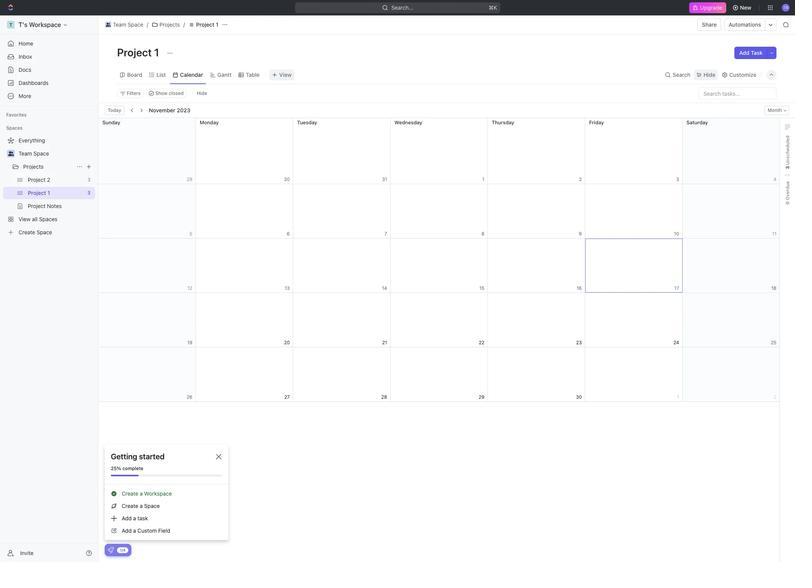 Task type: describe. For each thing, give the bounding box(es) containing it.
spaces inside tree
[[39, 216, 57, 223]]

create a space
[[122, 503, 160, 510]]

t's workspace, , element
[[7, 21, 15, 29]]

calendar link
[[179, 69, 203, 80]]

search button
[[663, 69, 693, 80]]

project 2
[[28, 177, 50, 183]]

27
[[285, 395, 290, 400]]

task
[[138, 516, 148, 522]]

list
[[157, 71, 166, 78]]

view all spaces link
[[3, 213, 94, 226]]

upgrade link
[[690, 2, 727, 13]]

new button
[[730, 2, 757, 14]]

board
[[127, 71, 142, 78]]

project notes link
[[28, 200, 94, 213]]

a for space
[[140, 503, 143, 510]]

everything
[[19, 137, 45, 144]]

12
[[188, 286, 193, 291]]

4
[[774, 177, 777, 182]]

space inside "create space" link
[[37, 229, 52, 236]]

user group image
[[8, 152, 14, 156]]

getting started
[[111, 453, 165, 462]]

7
[[385, 231, 387, 237]]

table
[[246, 71, 260, 78]]

home
[[19, 40, 33, 47]]

docs link
[[3, 64, 95, 76]]

2 inside 'link'
[[47, 177, 50, 183]]

10
[[675, 231, 680, 237]]

view button
[[269, 69, 295, 80]]

1 / from the left
[[147, 21, 148, 28]]

13
[[285, 286, 290, 291]]

everything link
[[3, 135, 94, 147]]

project for project 2 'link' at the top left of page
[[28, 177, 46, 183]]

a for custom
[[133, 528, 136, 535]]

today button
[[105, 106, 124, 115]]

tuesday
[[297, 119, 317, 126]]

18
[[772, 286, 777, 291]]

1 horizontal spatial team space link
[[103, 20, 145, 29]]

create space
[[19, 229, 52, 236]]

24
[[674, 340, 680, 346]]

view for view
[[280, 71, 292, 78]]

1 vertical spatial 29
[[479, 395, 485, 400]]

16
[[577, 286, 582, 291]]

notes
[[47, 203, 62, 210]]

5
[[190, 231, 193, 237]]

team inside tree
[[19, 150, 32, 157]]

month button
[[765, 106, 790, 115]]

row containing 26
[[99, 348, 781, 403]]

2023
[[177, 107, 190, 114]]

filters button
[[117, 89, 144, 98]]

11
[[773, 231, 777, 237]]

1 horizontal spatial 30
[[576, 395, 582, 400]]

saturday
[[687, 119, 709, 126]]

board link
[[126, 69, 142, 80]]

row containing 12
[[99, 239, 781, 293]]

grid containing sunday
[[98, 118, 781, 563]]

26
[[187, 395, 193, 400]]

2 horizontal spatial 2
[[774, 395, 777, 400]]

hide button
[[695, 69, 718, 80]]

add for add task
[[740, 49, 750, 56]]

create space link
[[3, 227, 94, 239]]

31
[[382, 177, 387, 182]]

dashboards
[[19, 80, 49, 86]]

2 / from the left
[[184, 21, 185, 28]]

space down the everything link
[[33, 150, 49, 157]]

1 horizontal spatial team
[[113, 21, 126, 28]]

22
[[479, 340, 485, 346]]

0 vertical spatial spaces
[[6, 125, 23, 131]]

2 horizontal spatial project 1
[[196, 21, 218, 28]]

create for create a workspace
[[122, 491, 138, 498]]

add for add a task
[[122, 516, 132, 522]]

share button
[[698, 19, 722, 31]]

automations
[[729, 21, 762, 28]]

gantt link
[[216, 69, 232, 80]]

search...
[[391, 4, 414, 11]]

space right user group image
[[128, 21, 143, 28]]

1 horizontal spatial projects
[[160, 21, 180, 28]]

add task button
[[735, 47, 768, 59]]

friday
[[590, 119, 604, 126]]

0
[[785, 202, 791, 205]]

favorites button
[[3, 111, 30, 120]]

project for project notes link
[[28, 203, 46, 210]]

project 2 link
[[28, 174, 84, 186]]

hide inside button
[[197, 90, 207, 96]]

docs
[[19, 67, 31, 73]]

0 horizontal spatial 30
[[284, 177, 290, 182]]

overdue
[[785, 181, 791, 202]]

automations button
[[726, 19, 766, 31]]

onboarding checklist button image
[[108, 548, 114, 554]]

1 vertical spatial workspace
[[144, 491, 172, 498]]

field
[[158, 528, 170, 535]]

a for workspace
[[140, 491, 143, 498]]

0 vertical spatial project 1 link
[[187, 20, 220, 29]]

inbox
[[19, 53, 32, 60]]



Task type: vqa. For each thing, say whether or not it's contained in the screenshot.


Task type: locate. For each thing, give the bounding box(es) containing it.
spaces
[[6, 125, 23, 131], [39, 216, 57, 223]]

0 horizontal spatial workspace
[[29, 21, 61, 28]]

create for create a space
[[122, 503, 138, 510]]

1 horizontal spatial project 1
[[117, 46, 162, 59]]

25%
[[111, 466, 121, 472]]

november
[[149, 107, 175, 114]]

row containing 5
[[99, 184, 781, 239]]

1 horizontal spatial workspace
[[144, 491, 172, 498]]

all
[[32, 216, 38, 223]]

1 vertical spatial team
[[19, 150, 32, 157]]

0 vertical spatial projects link
[[150, 20, 182, 29]]

1 vertical spatial project 1 link
[[28, 187, 84, 200]]

1 vertical spatial 30
[[576, 395, 582, 400]]

0 vertical spatial 30
[[284, 177, 290, 182]]

create for create space
[[19, 229, 35, 236]]

unscheduled
[[785, 136, 791, 166]]

1 horizontal spatial 2
[[580, 177, 582, 182]]

team right user group image
[[113, 21, 126, 28]]

row
[[99, 118, 781, 184], [99, 184, 781, 239], [99, 239, 781, 293], [99, 293, 781, 348], [99, 348, 781, 403]]

team space right user group image
[[113, 21, 143, 28]]

add inside button
[[740, 49, 750, 56]]

workspace inside sidebar navigation
[[29, 21, 61, 28]]

2 vertical spatial add
[[122, 528, 132, 535]]

a up task
[[140, 503, 143, 510]]

spaces down favorites button on the top left of the page
[[6, 125, 23, 131]]

monday
[[200, 119, 219, 126]]

14
[[382, 286, 387, 291]]

1 horizontal spatial team space
[[113, 21, 143, 28]]

project for the leftmost project 1 link
[[28, 190, 46, 196]]

28
[[382, 395, 387, 400]]

1 vertical spatial create
[[122, 491, 138, 498]]

5 row from the top
[[99, 348, 781, 403]]

0 vertical spatial view
[[280, 71, 292, 78]]

1 vertical spatial add
[[122, 516, 132, 522]]

a left task
[[133, 516, 136, 522]]

add task
[[740, 49, 763, 56]]

0 horizontal spatial spaces
[[6, 125, 23, 131]]

20
[[284, 340, 290, 346]]

create
[[19, 229, 35, 236], [122, 491, 138, 498], [122, 503, 138, 510]]

space down "create a workspace"
[[144, 503, 160, 510]]

25
[[772, 340, 777, 346]]

1 row from the top
[[99, 118, 781, 184]]

month
[[768, 107, 783, 113]]

/
[[147, 21, 148, 28], [184, 21, 185, 28]]

view button
[[269, 66, 295, 84]]

dashboards link
[[3, 77, 95, 89]]

project
[[196, 21, 215, 28], [117, 46, 152, 59], [28, 177, 46, 183], [28, 190, 46, 196], [28, 203, 46, 210]]

1 horizontal spatial 29
[[479, 395, 485, 400]]

projects inside sidebar navigation
[[23, 164, 44, 170]]

0 horizontal spatial /
[[147, 21, 148, 28]]

1 horizontal spatial projects link
[[150, 20, 182, 29]]

view inside button
[[280, 71, 292, 78]]

0 vertical spatial create
[[19, 229, 35, 236]]

t
[[9, 22, 12, 28]]

add for add a custom field
[[122, 528, 132, 535]]

project 1 inside tree
[[28, 190, 50, 196]]

more button
[[3, 90, 95, 102]]

30
[[284, 177, 290, 182], [576, 395, 582, 400]]

favorites
[[6, 112, 27, 118]]

25% complete
[[111, 466, 143, 472]]

create down all
[[19, 229, 35, 236]]

1 horizontal spatial spaces
[[39, 216, 57, 223]]

gantt
[[218, 71, 232, 78]]

0 vertical spatial project 1
[[196, 21, 218, 28]]

wednesday
[[395, 119, 423, 126]]

show closed button
[[146, 89, 187, 98]]

0 horizontal spatial hide
[[197, 90, 207, 96]]

november 2023
[[149, 107, 190, 114]]

0 vertical spatial team space
[[113, 21, 143, 28]]

hide down 'calendar'
[[197, 90, 207, 96]]

table link
[[245, 69, 260, 80]]

view
[[280, 71, 292, 78], [19, 216, 31, 223]]

custom
[[138, 528, 157, 535]]

workspace up the home link
[[29, 21, 61, 28]]

0 vertical spatial hide
[[704, 71, 716, 78]]

a
[[140, 491, 143, 498], [140, 503, 143, 510], [133, 516, 136, 522], [133, 528, 136, 535]]

0 horizontal spatial 29
[[187, 177, 193, 182]]

1 vertical spatial project 1
[[117, 46, 162, 59]]

show closed
[[155, 90, 184, 96]]

share
[[703, 21, 717, 28]]

team right user group icon on the left of page
[[19, 150, 32, 157]]

0 horizontal spatial view
[[19, 216, 31, 223]]

invite
[[20, 550, 34, 557]]

a down add a task
[[133, 528, 136, 535]]

Search tasks... text field
[[699, 88, 777, 99]]

0 vertical spatial add
[[740, 49, 750, 56]]

project notes
[[28, 203, 62, 210]]

1/4
[[120, 548, 126, 553]]

started
[[139, 453, 165, 462]]

0 horizontal spatial team space link
[[19, 148, 94, 160]]

1 horizontal spatial view
[[280, 71, 292, 78]]

close image
[[216, 455, 222, 460]]

tb
[[784, 5, 789, 10]]

space
[[128, 21, 143, 28], [33, 150, 49, 157], [37, 229, 52, 236], [144, 503, 160, 510]]

getting
[[111, 453, 137, 462]]

6
[[287, 231, 290, 237]]

onboarding checklist button element
[[108, 548, 114, 554]]

view left all
[[19, 216, 31, 223]]

hide right search on the right of the page
[[704, 71, 716, 78]]

0 horizontal spatial team space
[[19, 150, 49, 157]]

1 vertical spatial view
[[19, 216, 31, 223]]

user group image
[[106, 23, 111, 27]]

0 horizontal spatial projects link
[[23, 161, 73, 173]]

1 inside sidebar navigation
[[47, 190, 50, 196]]

workspace
[[29, 21, 61, 28], [144, 491, 172, 498]]

0 vertical spatial 29
[[187, 177, 193, 182]]

add
[[740, 49, 750, 56], [122, 516, 132, 522], [122, 528, 132, 535]]

show
[[155, 90, 168, 96]]

a up create a space
[[140, 491, 143, 498]]

spaces up "create space" link
[[39, 216, 57, 223]]

list link
[[155, 69, 166, 80]]

9
[[579, 231, 582, 237]]

calendar
[[180, 71, 203, 78]]

0 horizontal spatial 2
[[47, 177, 50, 183]]

0 vertical spatial workspace
[[29, 21, 61, 28]]

view for view all spaces
[[19, 216, 31, 223]]

sidebar navigation
[[0, 15, 100, 563]]

t's workspace
[[19, 21, 61, 28]]

hide
[[704, 71, 716, 78], [197, 90, 207, 96]]

tree containing everything
[[3, 135, 95, 239]]

view right table
[[280, 71, 292, 78]]

project inside 'link'
[[28, 177, 46, 183]]

team space down everything
[[19, 150, 49, 157]]

3 row from the top
[[99, 239, 781, 293]]

1 vertical spatial team space
[[19, 150, 49, 157]]

2 vertical spatial create
[[122, 503, 138, 510]]

1 vertical spatial projects
[[23, 164, 44, 170]]

0 vertical spatial team space link
[[103, 20, 145, 29]]

t's
[[19, 21, 27, 28]]

project 1
[[196, 21, 218, 28], [117, 46, 162, 59], [28, 190, 50, 196]]

tree inside sidebar navigation
[[3, 135, 95, 239]]

23
[[577, 340, 582, 346]]

team space inside tree
[[19, 150, 49, 157]]

hide inside dropdown button
[[704, 71, 716, 78]]

1 horizontal spatial /
[[184, 21, 185, 28]]

more
[[19, 93, 31, 99]]

home link
[[3, 38, 95, 50]]

29
[[187, 177, 193, 182], [479, 395, 485, 400]]

space down view all spaces link
[[37, 229, 52, 236]]

1
[[216, 21, 218, 28], [154, 46, 159, 59], [483, 177, 485, 182], [47, 190, 50, 196], [678, 395, 680, 400]]

2 row from the top
[[99, 184, 781, 239]]

0 horizontal spatial project 1 link
[[28, 187, 84, 200]]

create up create a space
[[122, 491, 138, 498]]

0 horizontal spatial projects
[[23, 164, 44, 170]]

thursday
[[492, 119, 515, 126]]

view all spaces
[[19, 216, 57, 223]]

tree
[[3, 135, 95, 239]]

customize
[[730, 71, 757, 78]]

upgrade
[[701, 4, 723, 11]]

1 vertical spatial projects link
[[23, 161, 73, 173]]

project 1 link
[[187, 20, 220, 29], [28, 187, 84, 200]]

0 vertical spatial team
[[113, 21, 126, 28]]

workspace up create a space
[[144, 491, 172, 498]]

add a custom field
[[122, 528, 170, 535]]

0 vertical spatial projects
[[160, 21, 180, 28]]

a for task
[[133, 516, 136, 522]]

add a task
[[122, 516, 148, 522]]

2
[[580, 177, 582, 182], [47, 177, 50, 183], [774, 395, 777, 400]]

task
[[752, 49, 763, 56]]

1 horizontal spatial project 1 link
[[187, 20, 220, 29]]

create inside sidebar navigation
[[19, 229, 35, 236]]

create a workspace
[[122, 491, 172, 498]]

0 horizontal spatial team
[[19, 150, 32, 157]]

new
[[741, 4, 752, 11]]

4 row from the top
[[99, 293, 781, 348]]

view inside tree
[[19, 216, 31, 223]]

1 horizontal spatial hide
[[704, 71, 716, 78]]

hide button
[[194, 89, 210, 98]]

team
[[113, 21, 126, 28], [19, 150, 32, 157]]

sunday
[[102, 119, 120, 126]]

1 vertical spatial team space link
[[19, 148, 94, 160]]

row containing 29
[[99, 118, 781, 184]]

grid
[[98, 118, 781, 563]]

closed
[[169, 90, 184, 96]]

search
[[673, 71, 691, 78]]

inbox link
[[3, 51, 95, 63]]

row containing 19
[[99, 293, 781, 348]]

filters
[[127, 90, 141, 96]]

21
[[382, 340, 387, 346]]

1 vertical spatial hide
[[197, 90, 207, 96]]

19
[[187, 340, 193, 346]]

today
[[108, 107, 121, 113]]

1 vertical spatial spaces
[[39, 216, 57, 223]]

create up add a task
[[122, 503, 138, 510]]

0 horizontal spatial project 1
[[28, 190, 50, 196]]

2 vertical spatial project 1
[[28, 190, 50, 196]]



